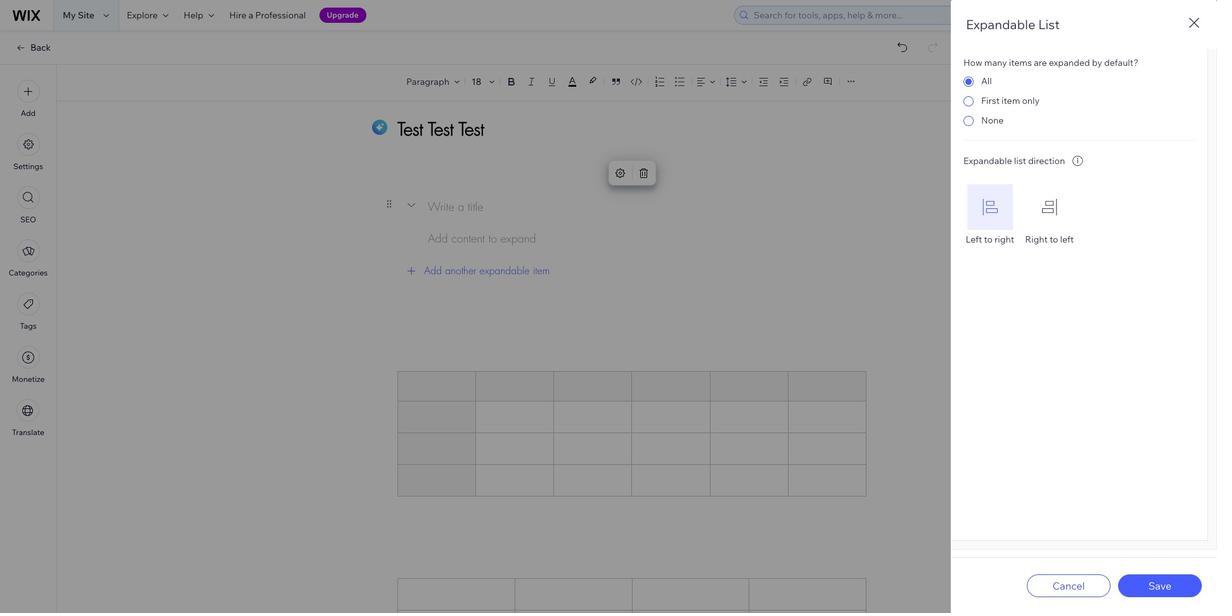 Task type: describe. For each thing, give the bounding box(es) containing it.
add for add another expandable item
[[424, 264, 442, 278]]

categories
[[9, 268, 48, 278]]

settings button
[[13, 133, 43, 171]]

list box containing left to right
[[964, 184, 1195, 245]]

my
[[63, 10, 76, 21]]

list
[[1014, 155, 1026, 167]]

Add a Catchy Title text field
[[397, 117, 852, 141]]

item inside button
[[533, 264, 550, 278]]

how many items are expanded by default?
[[964, 57, 1139, 68]]

add button
[[17, 80, 40, 118]]

add another expandable item button
[[397, 256, 867, 287]]

add for add
[[21, 108, 36, 118]]

seo button
[[17, 186, 40, 224]]

seo
[[20, 215, 36, 224]]

are
[[1034, 57, 1047, 68]]

publish
[[1125, 42, 1156, 53]]

site
[[78, 10, 94, 21]]

tags button
[[17, 293, 40, 331]]

tags
[[20, 321, 37, 331]]

expandable for expandable list
[[966, 16, 1036, 32]]

save button
[[1118, 575, 1202, 598]]

left to right
[[966, 234, 1014, 245]]

only
[[1022, 95, 1040, 107]]

expandable list
[[966, 16, 1060, 32]]

hire
[[229, 10, 246, 21]]

monetize
[[12, 375, 45, 384]]

expandable for expandable list direction
[[964, 155, 1012, 167]]

hire a professional
[[229, 10, 306, 21]]

explore
[[127, 10, 158, 21]]

upgrade button
[[319, 8, 366, 23]]

first
[[981, 95, 1000, 107]]

upgrade
[[327, 10, 359, 20]]



Task type: locate. For each thing, give the bounding box(es) containing it.
help button
[[176, 0, 222, 30]]

Search for tools, apps, help & more... field
[[750, 6, 1043, 24]]

to for left
[[984, 234, 993, 245]]

paragraph button
[[404, 73, 462, 91]]

my site
[[63, 10, 94, 21]]

hire a professional link
[[222, 0, 314, 30]]

item right expandable
[[533, 264, 550, 278]]

0 vertical spatial item
[[1002, 95, 1020, 107]]

1 horizontal spatial item
[[1002, 95, 1020, 107]]

all
[[981, 75, 992, 87]]

right to left
[[1025, 234, 1074, 245]]

0 vertical spatial add
[[21, 108, 36, 118]]

back button
[[15, 42, 51, 53]]

1 vertical spatial add
[[424, 264, 442, 278]]

publish button
[[1107, 37, 1174, 58]]

items
[[1009, 57, 1032, 68]]

first item only
[[981, 95, 1040, 107]]

add up settings button
[[21, 108, 36, 118]]

list box
[[964, 184, 1195, 245]]

cancel
[[1053, 580, 1085, 592]]

0 horizontal spatial to
[[984, 234, 993, 245]]

to
[[984, 234, 993, 245], [1050, 234, 1058, 245]]

1 vertical spatial item
[[533, 264, 550, 278]]

0 horizontal spatial add
[[21, 108, 36, 118]]

help
[[184, 10, 203, 21]]

right
[[995, 234, 1014, 245]]

1 to from the left
[[984, 234, 993, 245]]

to left left
[[1050, 234, 1058, 245]]

none
[[981, 115, 1004, 126]]

a
[[248, 10, 253, 21]]

professional
[[255, 10, 306, 21]]

1 horizontal spatial add
[[424, 264, 442, 278]]

categories button
[[9, 240, 48, 278]]

expandable
[[966, 16, 1036, 32], [964, 155, 1012, 167]]

add
[[21, 108, 36, 118], [424, 264, 442, 278]]

2 to from the left
[[1050, 234, 1058, 245]]

expandable
[[480, 264, 530, 278]]

paragraph
[[406, 76, 449, 87]]

item
[[1002, 95, 1020, 107], [533, 264, 550, 278]]

add inside button
[[424, 264, 442, 278]]

1 vertical spatial expandable
[[964, 155, 1012, 167]]

many
[[984, 57, 1007, 68]]

menu containing add
[[0, 72, 56, 445]]

right
[[1025, 234, 1048, 245]]

another
[[445, 264, 476, 278]]

expanded
[[1049, 57, 1090, 68]]

by
[[1092, 57, 1102, 68]]

to right left
[[984, 234, 993, 245]]

item left only
[[1002, 95, 1020, 107]]

add left another
[[424, 264, 442, 278]]

left
[[966, 234, 982, 245]]

0 vertical spatial expandable
[[966, 16, 1036, 32]]

list
[[1038, 16, 1060, 32]]

expandable up many
[[966, 16, 1036, 32]]

expandable list direction
[[964, 155, 1065, 167]]

option group
[[964, 68, 1195, 127]]

cancel button
[[1027, 575, 1111, 598]]

expandable left the list
[[964, 155, 1012, 167]]

monetize button
[[12, 346, 45, 384]]

save
[[1149, 580, 1172, 592]]

menu
[[0, 72, 56, 445]]

Font Size field
[[470, 75, 484, 88]]

left
[[1060, 234, 1074, 245]]

option group containing all
[[964, 68, 1195, 127]]

add inside button
[[21, 108, 36, 118]]

add another expandable item
[[424, 264, 550, 278]]

1 horizontal spatial to
[[1050, 234, 1058, 245]]

direction
[[1028, 155, 1065, 167]]

translate button
[[12, 399, 44, 437]]

0 horizontal spatial item
[[533, 264, 550, 278]]

settings
[[13, 162, 43, 171]]

default?
[[1104, 57, 1139, 68]]

to for right
[[1050, 234, 1058, 245]]

translate
[[12, 428, 44, 437]]

how
[[964, 57, 982, 68]]

back
[[30, 42, 51, 53]]



Task type: vqa. For each thing, say whether or not it's contained in the screenshot.
the Translate
yes



